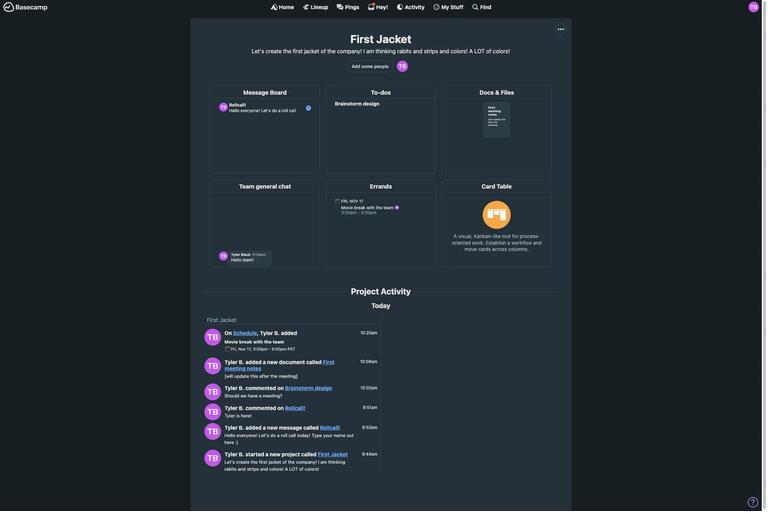 Task type: vqa. For each thing, say whether or not it's contained in the screenshot.
bottommost CREATE
yes



Task type: describe. For each thing, give the bounding box(es) containing it.
tyler b. added a new document called
[[225, 359, 323, 365]]

name
[[334, 433, 346, 438]]

b. for tyler b. commented on brainstorm design
[[239, 385, 244, 391]]

10:08am element
[[360, 359, 378, 364]]

add some people link
[[347, 61, 394, 72]]

a inside let's create the first jacket of the company! i am thinking rabits and strips and colors! a lot of colors!
[[285, 466, 288, 472]]

pings button
[[337, 4, 359, 11]]

10:02am element
[[360, 385, 378, 391]]

tyler for tyler b. commented on brainstorm design
[[225, 385, 238, 391]]

10:20am
[[360, 330, 378, 336]]

a inside first jacket let's create the first jacket of the company! i am thinking rabits and strips and colors! a lot of colors!
[[469, 48, 473, 54]]

9:44am element
[[362, 452, 378, 457]]

tyler black image for rollcall!
[[204, 423, 221, 440]]

lineup link
[[303, 4, 328, 11]]

here!
[[241, 413, 252, 419]]

lot inside let's create the first jacket of the company! i am thinking rabits and strips and colors! a lot of colors!
[[289, 466, 298, 472]]

first meeting notes link
[[225, 359, 335, 372]]

meeting?
[[263, 393, 282, 399]]

5:00pm
[[272, 347, 287, 351]]

i inside first jacket let's create the first jacket of the company! i am thinking rabits and strips and colors! a lot of colors!
[[364, 48, 365, 54]]

b. up team
[[274, 330, 280, 336]]

,
[[257, 330, 259, 336]]

hey! button
[[368, 2, 388, 11]]

project activity
[[351, 287, 411, 296]]

on schedule ,       tyler b. added
[[225, 330, 297, 336]]

do
[[270, 433, 276, 438]]

tyler black image for tyler b. commented on rollcall!
[[204, 404, 221, 420]]

first meeting notes
[[225, 359, 335, 372]]

tyler black image for schedule
[[204, 329, 221, 346]]

tyler is here!
[[225, 413, 252, 419]]

should we have a meeting?
[[225, 393, 282, 399]]

thinking inside first jacket let's create the first jacket of the company! i am thinking rabits and strips and colors! a lot of colors!
[[376, 48, 396, 54]]

update
[[234, 373, 249, 379]]

meeting]
[[279, 373, 298, 379]]

document
[[279, 359, 305, 365]]

schedule link
[[233, 330, 257, 336]]

team
[[273, 339, 284, 345]]

schedule
[[233, 330, 257, 336]]

1 vertical spatial activity
[[381, 287, 411, 296]]

new for message
[[267, 425, 278, 431]]

a right have
[[259, 393, 262, 399]]

9:51am element
[[363, 405, 378, 410]]

called for project
[[301, 451, 317, 458]]

first for first jacket let's create the first jacket of the company! i am thinking rabits and strips and colors! a lot of colors!
[[351, 32, 374, 46]]

brainstorm design link
[[285, 385, 332, 391]]

a for document
[[263, 359, 266, 365]]

we
[[241, 393, 247, 399]]

notes
[[247, 365, 261, 372]]

type
[[312, 433, 322, 438]]

lot inside first jacket let's create the first jacket of the company! i am thinking rabits and strips and colors! a lot of colors!
[[474, 48, 485, 54]]

first jacket
[[207, 317, 236, 323]]

brainstorm
[[285, 385, 314, 391]]

tyler black image inside main element
[[749, 2, 759, 12]]

first for first jacket
[[207, 317, 218, 323]]

stuff
[[451, 4, 464, 10]]

9:50am
[[362, 425, 378, 430]]

10:08am
[[360, 359, 378, 364]]

activity inside main element
[[405, 4, 425, 10]]

hey!
[[376, 4, 388, 10]]

added for message
[[246, 425, 262, 431]]

let's for first
[[252, 48, 264, 54]]

here
[[225, 440, 234, 445]]

home
[[279, 4, 294, 10]]

jacket for first jacket let's create the first jacket of the company! i am thinking rabits and strips and colors! a lot of colors!
[[376, 32, 412, 46]]

pings
[[345, 4, 359, 10]]

9:44am
[[362, 452, 378, 457]]

let's create the first jacket of the company! i am thinking rabits and strips and colors! a lot of colors!
[[225, 459, 345, 472]]

company! inside first jacket let's create the first jacket of the company! i am thinking rabits and strips and colors! a lot of colors!
[[337, 48, 362, 54]]

activity link
[[397, 4, 425, 11]]

company! inside let's create the first jacket of the company! i am thinking rabits and strips and colors! a lot of colors!
[[296, 459, 317, 465]]

0 vertical spatial added
[[281, 330, 297, 336]]

out
[[347, 433, 354, 438]]

on for brainstorm
[[277, 385, 284, 391]]

strips inside first jacket let's create the first jacket of the company! i am thinking rabits and strips and colors! a lot of colors!
[[424, 48, 438, 54]]

b. for tyler b. commented on rollcall!
[[239, 405, 244, 411]]

new for document
[[267, 359, 278, 365]]

i inside let's create the first jacket of the company! i am thinking rabits and strips and colors! a lot of colors!
[[318, 459, 319, 465]]

the inside movie break with the team fri, nov 17, 3:00pm -     5:00pm pst
[[264, 339, 272, 345]]

first inside let's create the first jacket of the company! i am thinking rabits and strips and colors! a lot of colors!
[[259, 459, 267, 465]]

hello everyone! let's do a roll call today! type your name out here :)
[[225, 433, 354, 445]]

am inside first jacket let's create the first jacket of the company! i am thinking rabits and strips and colors! a lot of colors!
[[366, 48, 374, 54]]

added for document
[[246, 359, 262, 365]]

today
[[372, 302, 390, 310]]

jacket inside let's create the first jacket of the company! i am thinking rabits and strips and colors! a lot of colors!
[[269, 459, 281, 465]]

commented for brainstorm design
[[246, 385, 276, 391]]

home link
[[271, 4, 294, 11]]

rollcall! link for tyler b. added a new message called
[[320, 425, 340, 431]]

first for first meeting notes
[[323, 359, 335, 365]]

design
[[315, 385, 332, 391]]

called for document
[[306, 359, 322, 365]]

with
[[253, 339, 263, 345]]

lineup
[[311, 4, 328, 10]]

message
[[279, 425, 302, 431]]

[will update this after the meeting]
[[225, 373, 298, 379]]

9:51am
[[363, 405, 378, 410]]

let's inside let's create the first jacket of the company! i am thinking rabits and strips and colors! a lot of colors!
[[225, 459, 235, 465]]

tyler black image for tyler b. started a new project called first jacket
[[204, 450, 221, 467]]

have
[[248, 393, 258, 399]]

-
[[269, 347, 271, 351]]

:)
[[235, 440, 238, 445]]

my
[[442, 4, 449, 10]]

17,
[[247, 347, 252, 351]]

my stuff
[[442, 4, 464, 10]]

nov
[[238, 347, 246, 351]]

after
[[260, 373, 270, 379]]

on for rollcall!
[[277, 405, 284, 411]]

10:02am
[[360, 385, 378, 391]]

am inside let's create the first jacket of the company! i am thinking rabits and strips and colors! a lot of colors!
[[321, 459, 327, 465]]

should
[[225, 393, 239, 399]]



Task type: locate. For each thing, give the bounding box(es) containing it.
of
[[321, 48, 326, 54], [486, 48, 491, 54], [283, 459, 287, 465], [299, 466, 303, 472]]

on up meeting?
[[277, 385, 284, 391]]

added down 17,
[[246, 359, 262, 365]]

0 horizontal spatial strips
[[247, 466, 259, 472]]

3 tyler black image from the top
[[204, 450, 221, 467]]

3:00pm
[[253, 347, 268, 351]]

1 horizontal spatial jacket
[[304, 48, 319, 54]]

b.
[[274, 330, 280, 336], [239, 359, 244, 365], [239, 385, 244, 391], [239, 405, 244, 411], [239, 425, 244, 431], [239, 451, 244, 458]]

and
[[413, 48, 423, 54], [440, 48, 449, 54], [238, 466, 246, 472], [260, 466, 268, 472]]

strips
[[424, 48, 438, 54], [247, 466, 259, 472]]

1 vertical spatial first jacket link
[[318, 451, 348, 458]]

0 horizontal spatial company!
[[296, 459, 317, 465]]

1 vertical spatial jacket
[[220, 317, 236, 323]]

tyler b. started a new project called first jacket
[[225, 451, 348, 458]]

new for project
[[270, 451, 280, 458]]

thinking inside let's create the first jacket of the company! i am thinking rabits and strips and colors! a lot of colors!
[[328, 459, 345, 465]]

this
[[251, 373, 258, 379]]

first inside first jacket let's create the first jacket of the company! i am thinking rabits and strips and colors! a lot of colors!
[[351, 32, 374, 46]]

my stuff button
[[433, 4, 464, 11]]

commented down should we have a meeting?
[[246, 405, 276, 411]]

first
[[351, 32, 374, 46], [207, 317, 218, 323], [323, 359, 335, 365], [318, 451, 330, 458]]

first jacket link up on
[[207, 317, 236, 323]]

1 vertical spatial strips
[[247, 466, 259, 472]]

let's inside the hello everyone! let's do a roll call today! type your name out here :)
[[259, 433, 269, 438]]

2 tyler black image from the top
[[204, 404, 221, 420]]

thinking up people
[[376, 48, 396, 54]]

b. for tyler b. added a new document called
[[239, 359, 244, 365]]

added
[[281, 330, 297, 336], [246, 359, 262, 365], [246, 425, 262, 431]]

0 vertical spatial am
[[366, 48, 374, 54]]

tyler up is
[[225, 405, 238, 411]]

a right notes
[[263, 359, 266, 365]]

a for message
[[263, 425, 266, 431]]

rollcall!
[[285, 405, 305, 411], [320, 425, 340, 431]]

tyler black image for first meeting notes
[[204, 358, 221, 374]]

0 vertical spatial i
[[364, 48, 365, 54]]

2 horizontal spatial jacket
[[376, 32, 412, 46]]

first jacket let's create the first jacket of the company! i am thinking rabits and strips and colors! a lot of colors!
[[252, 32, 510, 54]]

1 horizontal spatial first
[[293, 48, 303, 54]]

jacket inside first jacket let's create the first jacket of the company! i am thinking rabits and strips and colors! a lot of colors!
[[376, 32, 412, 46]]

[will
[[225, 373, 233, 379]]

commented up should we have a meeting?
[[246, 385, 276, 391]]

1 vertical spatial commented
[[246, 405, 276, 411]]

rollcall! link up your
[[320, 425, 340, 431]]

1 horizontal spatial rabits
[[397, 48, 412, 54]]

am down your
[[321, 459, 327, 465]]

movie break with the team link
[[225, 339, 284, 345]]

jacket
[[376, 32, 412, 46], [220, 317, 236, 323], [331, 451, 348, 458]]

0 horizontal spatial am
[[321, 459, 327, 465]]

today!
[[297, 433, 310, 438]]

tyler
[[260, 330, 273, 336], [225, 359, 238, 365], [225, 385, 238, 391], [225, 405, 238, 411], [225, 413, 235, 419], [225, 425, 238, 431], [225, 451, 238, 458]]

first jacket link
[[207, 317, 236, 323], [318, 451, 348, 458]]

0 horizontal spatial first jacket link
[[207, 317, 236, 323]]

break
[[239, 339, 252, 345]]

0 horizontal spatial jacket
[[220, 317, 236, 323]]

movie
[[225, 339, 238, 345]]

1 horizontal spatial a
[[469, 48, 473, 54]]

commented for rollcall!
[[246, 405, 276, 411]]

new up do
[[267, 425, 278, 431]]

add
[[352, 63, 360, 69]]

rabits inside let's create the first jacket of the company! i am thinking rabits and strips and colors! a lot of colors!
[[225, 466, 237, 472]]

find
[[480, 4, 491, 10]]

1 vertical spatial on
[[277, 405, 284, 411]]

0 horizontal spatial thinking
[[328, 459, 345, 465]]

on
[[225, 330, 232, 336]]

new up let's create the first jacket of the company! i am thinking rabits and strips and colors! a lot of colors!
[[270, 451, 280, 458]]

the
[[283, 48, 291, 54], [327, 48, 336, 54], [264, 339, 272, 345], [271, 373, 278, 379], [251, 459, 258, 465], [288, 459, 295, 465]]

0 vertical spatial new
[[267, 359, 278, 365]]

2 vertical spatial added
[[246, 425, 262, 431]]

b. up everyone!
[[239, 425, 244, 431]]

started
[[246, 451, 264, 458]]

activity left my
[[405, 4, 425, 10]]

add some people
[[352, 63, 389, 69]]

let's for hello
[[259, 433, 269, 438]]

10:20am element
[[360, 330, 378, 336]]

0 horizontal spatial rabits
[[225, 466, 237, 472]]

1 horizontal spatial rollcall!
[[320, 425, 340, 431]]

commented
[[246, 385, 276, 391], [246, 405, 276, 411]]

project
[[282, 451, 300, 458]]

tyler for tyler b. added a new message called rollcall!
[[225, 425, 238, 431]]

a inside the hello everyone! let's do a roll call today! type your name out here :)
[[277, 433, 280, 438]]

strips inside let's create the first jacket of the company! i am thinking rabits and strips and colors! a lot of colors!
[[247, 466, 259, 472]]

called for message
[[303, 425, 319, 431]]

on down meeting?
[[277, 405, 284, 411]]

1 horizontal spatial jacket
[[331, 451, 348, 458]]

2 on from the top
[[277, 405, 284, 411]]

hello
[[225, 433, 235, 438]]

pst
[[288, 347, 295, 351]]

1 vertical spatial lot
[[289, 466, 298, 472]]

1 vertical spatial am
[[321, 459, 327, 465]]

rabits
[[397, 48, 412, 54], [225, 466, 237, 472]]

0 horizontal spatial a
[[285, 466, 288, 472]]

jacket up on
[[220, 317, 236, 323]]

1 horizontal spatial am
[[366, 48, 374, 54]]

9:50am element
[[362, 425, 378, 430]]

tyler black image
[[204, 384, 221, 401], [204, 404, 221, 420], [204, 450, 221, 467]]

0 vertical spatial activity
[[405, 4, 425, 10]]

tyler down fri,
[[225, 359, 238, 365]]

a right do
[[277, 433, 280, 438]]

tyler up the hello
[[225, 425, 238, 431]]

0 vertical spatial rollcall! link
[[285, 405, 305, 411]]

b. left started
[[239, 451, 244, 458]]

company! up add
[[337, 48, 362, 54]]

added up everyone!
[[246, 425, 262, 431]]

tyler for tyler b. commented on rollcall!
[[225, 405, 238, 411]]

first inside first jacket let's create the first jacket of the company! i am thinking rabits and strips and colors! a lot of colors!
[[293, 48, 303, 54]]

0 horizontal spatial i
[[318, 459, 319, 465]]

1 vertical spatial jacket
[[269, 459, 281, 465]]

create inside let's create the first jacket of the company! i am thinking rabits and strips and colors! a lot of colors!
[[236, 459, 250, 465]]

1 vertical spatial let's
[[259, 433, 269, 438]]

a down 'tyler b. commented on rollcall!'
[[263, 425, 266, 431]]

tyler b. commented on rollcall!
[[225, 405, 305, 411]]

0 vertical spatial commented
[[246, 385, 276, 391]]

2 vertical spatial called
[[301, 451, 317, 458]]

called
[[306, 359, 322, 365], [303, 425, 319, 431], [301, 451, 317, 458]]

fri,
[[231, 347, 237, 351]]

let's
[[252, 48, 264, 54], [259, 433, 269, 438], [225, 459, 235, 465]]

jacket up people
[[376, 32, 412, 46]]

b. up tyler is here!
[[239, 405, 244, 411]]

0 vertical spatial a
[[469, 48, 473, 54]]

create inside first jacket let's create the first jacket of the company! i am thinking rabits and strips and colors! a lot of colors!
[[266, 48, 282, 54]]

lot
[[474, 48, 485, 54], [289, 466, 298, 472]]

some
[[362, 63, 373, 69]]

1 vertical spatial i
[[318, 459, 319, 465]]

called right document
[[306, 359, 322, 365]]

0 vertical spatial jacket
[[304, 48, 319, 54]]

1 tyler black image from the top
[[204, 384, 221, 401]]

2 commented from the top
[[246, 405, 276, 411]]

people
[[374, 63, 389, 69]]

jacket for first jacket
[[220, 317, 236, 323]]

tyler b. commented on brainstorm design
[[225, 385, 332, 391]]

0 horizontal spatial first
[[259, 459, 267, 465]]

0 vertical spatial let's
[[252, 48, 264, 54]]

thinking down name
[[328, 459, 345, 465]]

am up add some people
[[366, 48, 374, 54]]

1 vertical spatial thinking
[[328, 459, 345, 465]]

0 vertical spatial create
[[266, 48, 282, 54]]

1 vertical spatial new
[[267, 425, 278, 431]]

0 vertical spatial company!
[[337, 48, 362, 54]]

a
[[263, 359, 266, 365], [259, 393, 262, 399], [263, 425, 266, 431], [277, 433, 280, 438], [266, 451, 269, 458]]

1 horizontal spatial first jacket link
[[318, 451, 348, 458]]

0 vertical spatial jacket
[[376, 32, 412, 46]]

b. for tyler b. added a new message called rollcall!
[[239, 425, 244, 431]]

find button
[[472, 4, 491, 11]]

i down 'type'
[[318, 459, 319, 465]]

0 vertical spatial strips
[[424, 48, 438, 54]]

b. down nov
[[239, 359, 244, 365]]

thinking
[[376, 48, 396, 54], [328, 459, 345, 465]]

1 horizontal spatial lot
[[474, 48, 485, 54]]

company!
[[337, 48, 362, 54], [296, 459, 317, 465]]

a right started
[[266, 451, 269, 458]]

main element
[[0, 0, 762, 14]]

jacket inside first jacket let's create the first jacket of the company! i am thinking rabits and strips and colors! a lot of colors!
[[304, 48, 319, 54]]

1 vertical spatial rollcall! link
[[320, 425, 340, 431]]

1 commented from the top
[[246, 385, 276, 391]]

2 vertical spatial jacket
[[331, 451, 348, 458]]

rollcall! up your
[[320, 425, 340, 431]]

0 vertical spatial first jacket link
[[207, 317, 236, 323]]

am
[[366, 48, 374, 54], [321, 459, 327, 465]]

b. up we
[[239, 385, 244, 391]]

1 on from the top
[[277, 385, 284, 391]]

a for project
[[266, 451, 269, 458]]

tyler down the here
[[225, 451, 238, 458]]

called right project
[[301, 451, 317, 458]]

0 vertical spatial lot
[[474, 48, 485, 54]]

0 horizontal spatial jacket
[[269, 459, 281, 465]]

0 vertical spatial thinking
[[376, 48, 396, 54]]

movie break with the team fri, nov 17, 3:00pm -     5:00pm pst
[[225, 339, 295, 351]]

0 horizontal spatial lot
[[289, 466, 298, 472]]

0 vertical spatial called
[[306, 359, 322, 365]]

new down -
[[267, 359, 278, 365]]

rollcall! down brainstorm
[[285, 405, 305, 411]]

1 vertical spatial rollcall!
[[320, 425, 340, 431]]

first inside first meeting notes
[[323, 359, 335, 365]]

activity
[[405, 4, 425, 10], [381, 287, 411, 296]]

meeting
[[225, 365, 246, 372]]

tyler for tyler b. added a new document called
[[225, 359, 238, 365]]

0 vertical spatial first
[[293, 48, 303, 54]]

1 horizontal spatial thinking
[[376, 48, 396, 54]]

0 horizontal spatial rollcall!
[[285, 405, 305, 411]]

create
[[266, 48, 282, 54], [236, 459, 250, 465]]

called up 'type'
[[303, 425, 319, 431]]

b. for tyler b. started a new project called first jacket
[[239, 451, 244, 458]]

your
[[323, 433, 333, 438]]

0 vertical spatial rollcall!
[[285, 405, 305, 411]]

1 vertical spatial first
[[259, 459, 267, 465]]

a
[[469, 48, 473, 54], [285, 466, 288, 472]]

1 horizontal spatial create
[[266, 48, 282, 54]]

on
[[277, 385, 284, 391], [277, 405, 284, 411]]

is
[[236, 413, 240, 419]]

0 vertical spatial tyler black image
[[204, 384, 221, 401]]

tyler black image
[[749, 2, 759, 12], [397, 61, 408, 72], [204, 329, 221, 346], [204, 358, 221, 374], [204, 423, 221, 440]]

1 horizontal spatial rollcall! link
[[320, 425, 340, 431]]

tyler for tyler is here!
[[225, 413, 235, 419]]

everyone!
[[237, 433, 258, 438]]

rabits inside first jacket let's create the first jacket of the company! i am thinking rabits and strips and colors! a lot of colors!
[[397, 48, 412, 54]]

1 horizontal spatial company!
[[337, 48, 362, 54]]

1 horizontal spatial strips
[[424, 48, 438, 54]]

tyler left is
[[225, 413, 235, 419]]

tyler right ,
[[260, 330, 273, 336]]

let's inside first jacket let's create the first jacket of the company! i am thinking rabits and strips and colors! a lot of colors!
[[252, 48, 264, 54]]

tyler up should
[[225, 385, 238, 391]]

i up some
[[364, 48, 365, 54]]

2 vertical spatial new
[[270, 451, 280, 458]]

1 vertical spatial called
[[303, 425, 319, 431]]

added up team
[[281, 330, 297, 336]]

roll
[[281, 433, 287, 438]]

jacket
[[304, 48, 319, 54], [269, 459, 281, 465]]

0 horizontal spatial create
[[236, 459, 250, 465]]

tyler black image for tyler b. commented on brainstorm design
[[204, 384, 221, 401]]

call
[[289, 433, 296, 438]]

switch accounts image
[[3, 2, 48, 13]]

2 vertical spatial let's
[[225, 459, 235, 465]]

rollcall! link
[[285, 405, 305, 411], [320, 425, 340, 431]]

1 vertical spatial added
[[246, 359, 262, 365]]

rollcall! link down brainstorm
[[285, 405, 305, 411]]

0 horizontal spatial rollcall! link
[[285, 405, 305, 411]]

1 vertical spatial a
[[285, 466, 288, 472]]

1 horizontal spatial i
[[364, 48, 365, 54]]

project
[[351, 287, 379, 296]]

1 vertical spatial create
[[236, 459, 250, 465]]

rollcall! link for tyler b. commented on
[[285, 405, 305, 411]]

2 vertical spatial tyler black image
[[204, 450, 221, 467]]

new
[[267, 359, 278, 365], [267, 425, 278, 431], [270, 451, 280, 458]]

activity up today
[[381, 287, 411, 296]]

colors!
[[451, 48, 468, 54], [493, 48, 510, 54], [269, 466, 284, 472], [305, 466, 319, 472]]

1 vertical spatial rabits
[[225, 466, 237, 472]]

jacket down name
[[331, 451, 348, 458]]

tyler b. added a new message called rollcall!
[[225, 425, 340, 431]]

0 vertical spatial on
[[277, 385, 284, 391]]

first jacket link down your
[[318, 451, 348, 458]]

1 vertical spatial company!
[[296, 459, 317, 465]]

1 vertical spatial tyler black image
[[204, 404, 221, 420]]

tyler for tyler b. started a new project called first jacket
[[225, 451, 238, 458]]

0 vertical spatial rabits
[[397, 48, 412, 54]]

i
[[364, 48, 365, 54], [318, 459, 319, 465]]

company! down project
[[296, 459, 317, 465]]



